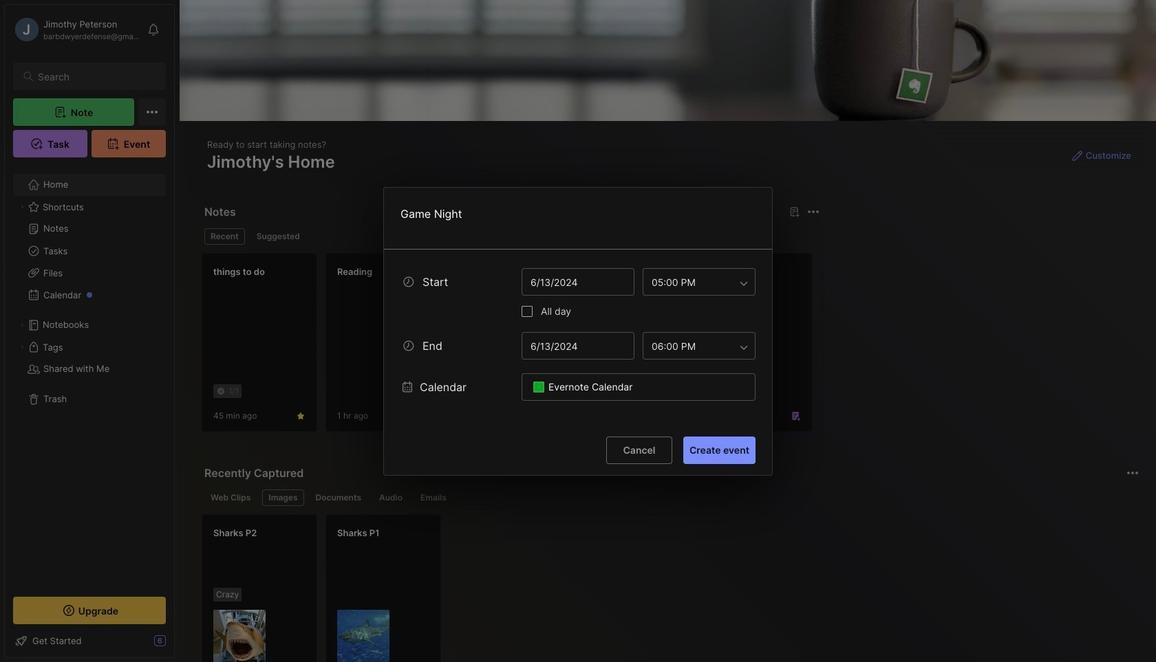 Task type: vqa. For each thing, say whether or not it's contained in the screenshot.
second "row group" from the top
yes



Task type: describe. For each thing, give the bounding box(es) containing it.
2 thumbnail image from the left
[[337, 610, 390, 663]]

tree inside main "element"
[[5, 166, 174, 585]]

Search text field
[[38, 70, 153, 83]]

expand tags image
[[18, 343, 26, 352]]

Event title text field
[[399, 204, 749, 246]]

none search field inside main "element"
[[38, 68, 153, 85]]

expand notebooks image
[[18, 321, 26, 330]]

1 thumbnail image from the left
[[213, 610, 266, 663]]



Task type: locate. For each thing, give the bounding box(es) containing it.
main element
[[0, 0, 179, 663]]

Start field
[[522, 268, 635, 296], [643, 268, 756, 296], [522, 332, 635, 359], [643, 332, 756, 359]]

tab list for 1st row group from the top of the page
[[204, 228, 818, 245]]

0 horizontal spatial thumbnail image
[[213, 610, 266, 663]]

1 horizontal spatial thumbnail image
[[337, 610, 390, 663]]

1 tab list from the top
[[204, 228, 818, 245]]

0 vertical spatial tab list
[[204, 228, 818, 245]]

tab
[[204, 228, 245, 245], [250, 228, 306, 245], [204, 490, 257, 507], [262, 490, 304, 507], [309, 490, 368, 507], [373, 490, 409, 507], [414, 490, 453, 507]]

1 vertical spatial tab list
[[204, 490, 1137, 507]]

thumbnail image
[[213, 610, 266, 663], [337, 610, 390, 663]]

1 vertical spatial row group
[[202, 515, 449, 663]]

tab list for 2nd row group
[[204, 490, 1137, 507]]

None search field
[[38, 68, 153, 85]]

tab list
[[204, 228, 818, 245], [204, 490, 1137, 507]]

2 tab list from the top
[[204, 490, 1137, 507]]

2 row group from the top
[[202, 515, 449, 663]]

0 vertical spatial row group
[[202, 253, 1156, 440]]

tree
[[5, 166, 174, 585]]

None checkbox
[[522, 306, 533, 317]]

row group
[[202, 253, 1156, 440], [202, 515, 449, 663]]

1 row group from the top
[[202, 253, 1156, 440]]



